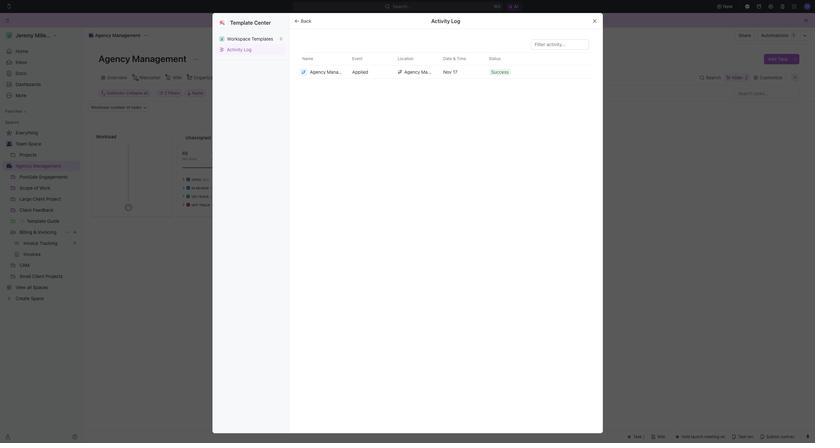 Task type: locate. For each thing, give the bounding box(es) containing it.
user group image
[[7, 142, 12, 146]]

& inside date & time column header
[[453, 56, 456, 61]]

in
[[192, 186, 195, 190]]

1 vertical spatial log
[[244, 47, 252, 52]]

1 horizontal spatial activity
[[431, 18, 450, 24]]

customize
[[760, 75, 783, 80]]

1 vertical spatial activity log
[[227, 47, 252, 52]]

overview
[[107, 75, 127, 80]]

sidebar navigation
[[0, 28, 83, 444]]

activity log right 9
[[431, 18, 460, 24]]

activity right 9
[[431, 18, 450, 24]]

& right billing
[[33, 230, 37, 235]]

log
[[451, 18, 460, 24], [244, 47, 252, 52]]

tree
[[3, 128, 80, 304]]

1 horizontal spatial 0
[[280, 36, 282, 41]]

Search tasks... text field
[[734, 89, 799, 98]]

Filter activity... text field
[[535, 40, 585, 49]]

agency management inside press space to select this row. row
[[404, 69, 449, 75]]

1 horizontal spatial team
[[359, 75, 370, 80]]

&
[[453, 56, 456, 61], [33, 230, 37, 235]]

tree containing team space
[[3, 128, 80, 304]]

0 vertical spatial (2)
[[210, 186, 215, 190]]

1 horizontal spatial business time image
[[89, 34, 93, 37]]

team
[[359, 75, 370, 80], [16, 141, 27, 147]]

1 horizontal spatial activity log
[[431, 18, 460, 24]]

management
[[112, 33, 140, 38], [132, 53, 187, 64], [327, 69, 354, 75], [421, 69, 449, 75], [33, 163, 61, 169]]

activity log down 'workspace'
[[227, 47, 252, 52]]

& for date
[[453, 56, 456, 61]]

management inside press space to select this row. row
[[421, 69, 449, 75]]

0 vertical spatial team
[[359, 75, 370, 80]]

activity log inside button
[[227, 47, 252, 52]]

billing & invoicing link
[[20, 227, 62, 238]]

organizational
[[194, 75, 225, 80]]

row containing event
[[345, 52, 592, 65]]

team inside team link
[[359, 75, 370, 80]]

team down event column header
[[359, 75, 370, 80]]

(2) right review
[[210, 186, 215, 190]]

log right left.
[[451, 18, 460, 24]]

agency management link
[[87, 32, 142, 39], [16, 161, 79, 171]]

1 horizontal spatial workload
[[326, 75, 346, 80]]

9
[[427, 18, 430, 23]]

nov 17
[[443, 69, 457, 75]]

⌘k
[[494, 4, 501, 9]]

track
[[198, 195, 209, 199], [199, 203, 210, 207]]

open
[[192, 178, 201, 182]]

66
[[182, 150, 188, 156]]

2 (2) from the top
[[210, 195, 215, 199]]

docs link
[[3, 68, 80, 79]]

track down on track (2)
[[199, 203, 210, 207]]

workload
[[326, 75, 346, 80], [96, 134, 116, 140]]

1 horizontal spatial &
[[453, 56, 456, 61]]

1 vertical spatial team
[[16, 141, 27, 147]]

cell
[[527, 66, 592, 78]]

billing
[[20, 230, 32, 235]]

1 (2) from the top
[[210, 186, 215, 190]]

overview link
[[106, 73, 127, 82]]

1 horizontal spatial agency management link
[[87, 32, 142, 39]]

time
[[457, 56, 466, 61]]

0 vertical spatial &
[[453, 56, 456, 61]]

activity log
[[431, 18, 460, 24], [227, 47, 252, 52]]

0 horizontal spatial agency management link
[[16, 161, 79, 171]]

1 vertical spatial track
[[199, 203, 210, 207]]

back button
[[292, 16, 315, 26]]

in review (2)
[[192, 186, 215, 190]]

0 inside the 0 done
[[212, 150, 215, 156]]

event column header
[[345, 53, 392, 65]]

tree inside 'sidebar' "navigation"
[[3, 128, 80, 304]]

template
[[230, 20, 253, 26]]

1 horizontal spatial log
[[451, 18, 460, 24]]

0 vertical spatial track
[[198, 195, 209, 199]]

event
[[352, 56, 363, 61]]

team inside team space link
[[16, 141, 27, 147]]

activity
[[431, 18, 450, 24], [227, 47, 243, 52]]

upgrade now link
[[453, 17, 482, 23]]

space
[[28, 141, 41, 147]]

1 vertical spatial workload
[[96, 134, 116, 140]]

0 vertical spatial 0
[[280, 36, 282, 41]]

track down in review (2)
[[198, 195, 209, 199]]

organizational chart link
[[192, 73, 238, 82]]

center
[[254, 20, 271, 26]]

1 vertical spatial (2)
[[210, 195, 215, 199]]

activity inside button
[[227, 47, 243, 52]]

1 vertical spatial activity
[[227, 47, 243, 52]]

0 right the templates
[[280, 36, 282, 41]]

0 up done
[[212, 150, 215, 156]]

wiki
[[173, 75, 182, 80]]

0 horizontal spatial 0
[[212, 150, 215, 156]]

done
[[212, 157, 220, 161]]

& inside billing & invoicing link
[[33, 230, 37, 235]]

(61)
[[202, 178, 209, 182]]

0 vertical spatial agency management link
[[87, 32, 142, 39]]

1 vertical spatial agency management link
[[16, 161, 79, 171]]

list link
[[381, 73, 390, 82]]

not
[[182, 157, 188, 161]]

17
[[453, 69, 457, 75]]

(2)
[[210, 186, 215, 190], [210, 195, 215, 199]]

0 horizontal spatial activity log
[[227, 47, 252, 52]]

share button
[[735, 30, 755, 41]]

business time image inside 'sidebar' "navigation"
[[7, 164, 12, 168]]

0 vertical spatial workload
[[326, 75, 346, 80]]

(2) up (1)
[[210, 195, 215, 199]]

agency
[[95, 33, 111, 38], [99, 53, 130, 64], [310, 69, 326, 75], [404, 69, 420, 75], [16, 163, 32, 169]]

1
[[793, 33, 795, 38]]

1 vertical spatial 0
[[212, 150, 215, 156]]

billing & invoicing
[[20, 230, 56, 235]]

agency management
[[95, 33, 140, 38], [99, 53, 189, 64], [310, 69, 354, 75], [404, 69, 449, 75], [16, 163, 61, 169]]

0 for 0
[[280, 36, 282, 41]]

management inside 'sidebar' "navigation"
[[33, 163, 61, 169]]

location
[[398, 56, 414, 61]]

0 vertical spatial activity
[[431, 18, 450, 24]]

1 vertical spatial &
[[33, 230, 37, 235]]

9 days left. upgrade now
[[427, 17, 482, 23]]

workspace templates
[[227, 36, 273, 42]]

grid
[[300, 52, 592, 426]]

activity down 'workspace'
[[227, 47, 243, 52]]

agency inside 'sidebar' "navigation"
[[16, 163, 32, 169]]

1 vertical spatial business time image
[[7, 164, 12, 168]]

0 horizontal spatial team
[[16, 141, 27, 147]]

templates
[[252, 36, 273, 42]]

0 horizontal spatial activity
[[227, 47, 243, 52]]

applied
[[352, 69, 368, 75]]

agency inside press space to select this row. row
[[404, 69, 420, 75]]

log down workspace templates
[[244, 47, 252, 52]]

& right date
[[453, 56, 456, 61]]

0 horizontal spatial log
[[244, 47, 252, 52]]

& for billing
[[33, 230, 37, 235]]

status
[[489, 56, 501, 61]]

workload link
[[325, 73, 346, 82]]

business time image
[[89, 34, 93, 37], [7, 164, 12, 168]]

on
[[192, 195, 197, 199]]

jeremy miller's workspace, , element
[[219, 36, 224, 41]]

0 horizontal spatial business time image
[[7, 164, 12, 168]]

row
[[345, 52, 592, 65]]

new button
[[714, 1, 737, 12]]

add
[[768, 56, 777, 62]]

docs
[[16, 71, 26, 76]]

0 horizontal spatial &
[[33, 230, 37, 235]]

name column header
[[300, 53, 346, 65]]

unassigned
[[185, 135, 211, 141]]

search
[[706, 75, 721, 80]]

0 vertical spatial business time image
[[89, 34, 93, 37]]

team right user group image
[[16, 141, 27, 147]]



Task type: describe. For each thing, give the bounding box(es) containing it.
list
[[382, 75, 390, 80]]

upgrade
[[453, 17, 471, 23]]

team for team space
[[16, 141, 27, 147]]

done
[[189, 157, 197, 161]]

search button
[[697, 73, 723, 82]]

workspace
[[227, 36, 250, 42]]

date & time column header
[[436, 53, 483, 65]]

automations
[[761, 33, 788, 38]]

66 not done
[[182, 150, 197, 161]]

home link
[[3, 46, 80, 57]]

name
[[302, 56, 313, 61]]

success
[[491, 69, 509, 75]]

add task button
[[764, 54, 792, 64]]

team link
[[357, 73, 370, 82]]

left.
[[442, 18, 450, 23]]

spaces
[[5, 120, 19, 125]]

off
[[192, 203, 198, 207]]

dashboards
[[16, 82, 41, 87]]

team for team
[[359, 75, 370, 80]]

timeline link
[[295, 73, 314, 82]]

(2) for in review (2)
[[210, 186, 215, 190]]

press space to select this row. row
[[345, 66, 592, 79]]

0 vertical spatial log
[[451, 18, 460, 24]]

(1)
[[212, 203, 216, 207]]

favorites button
[[3, 108, 29, 116]]

dashboards link
[[3, 79, 80, 90]]

j
[[221, 37, 223, 41]]

back
[[301, 18, 311, 24]]

inbox
[[16, 60, 27, 65]]

status column header
[[482, 53, 529, 65]]

welcome! link
[[138, 73, 160, 82]]

invoicing
[[38, 230, 56, 235]]

date
[[443, 56, 452, 61]]

(2) for on track (2)
[[210, 195, 215, 199]]

agency management inside 'sidebar' "navigation"
[[16, 163, 61, 169]]

nov
[[443, 69, 452, 75]]

open (61)
[[192, 178, 209, 182]]

timeline
[[296, 75, 314, 80]]

new
[[723, 4, 733, 9]]

2
[[745, 75, 748, 80]]

add task
[[768, 56, 788, 62]]

search...
[[393, 4, 411, 9]]

hide
[[732, 75, 742, 80]]

review
[[196, 186, 209, 190]]

track for off track
[[199, 203, 210, 207]]

log inside button
[[244, 47, 252, 52]]

task
[[778, 56, 788, 62]]

0 vertical spatial activity log
[[431, 18, 460, 24]]

hide 2
[[732, 75, 748, 80]]

welcome!
[[139, 75, 160, 80]]

cell inside press space to select this row. row
[[527, 66, 592, 78]]

days
[[431, 18, 441, 23]]

on track (2)
[[192, 195, 215, 199]]

template center
[[230, 20, 271, 26]]

share
[[739, 33, 751, 38]]

inbox link
[[3, 57, 80, 68]]

0 done
[[212, 150, 220, 161]]

track for on track
[[198, 195, 209, 199]]

0 horizontal spatial workload
[[96, 134, 116, 140]]

activity log button
[[217, 44, 285, 55]]

off track (1)
[[192, 203, 216, 207]]

grid containing agency management
[[300, 52, 592, 426]]

customize button
[[751, 73, 784, 82]]

organizational chart
[[194, 75, 238, 80]]

favorites
[[5, 109, 22, 114]]

0 for 0 done
[[212, 150, 215, 156]]

wiki link
[[171, 73, 182, 82]]

location column header
[[391, 53, 437, 65]]

date & time
[[443, 56, 466, 61]]

team space
[[16, 141, 41, 147]]

now
[[473, 17, 482, 23]]

home
[[16, 48, 28, 54]]

team space link
[[16, 139, 79, 149]]

chart
[[226, 75, 238, 80]]



Task type: vqa. For each thing, say whether or not it's contained in the screenshot.


